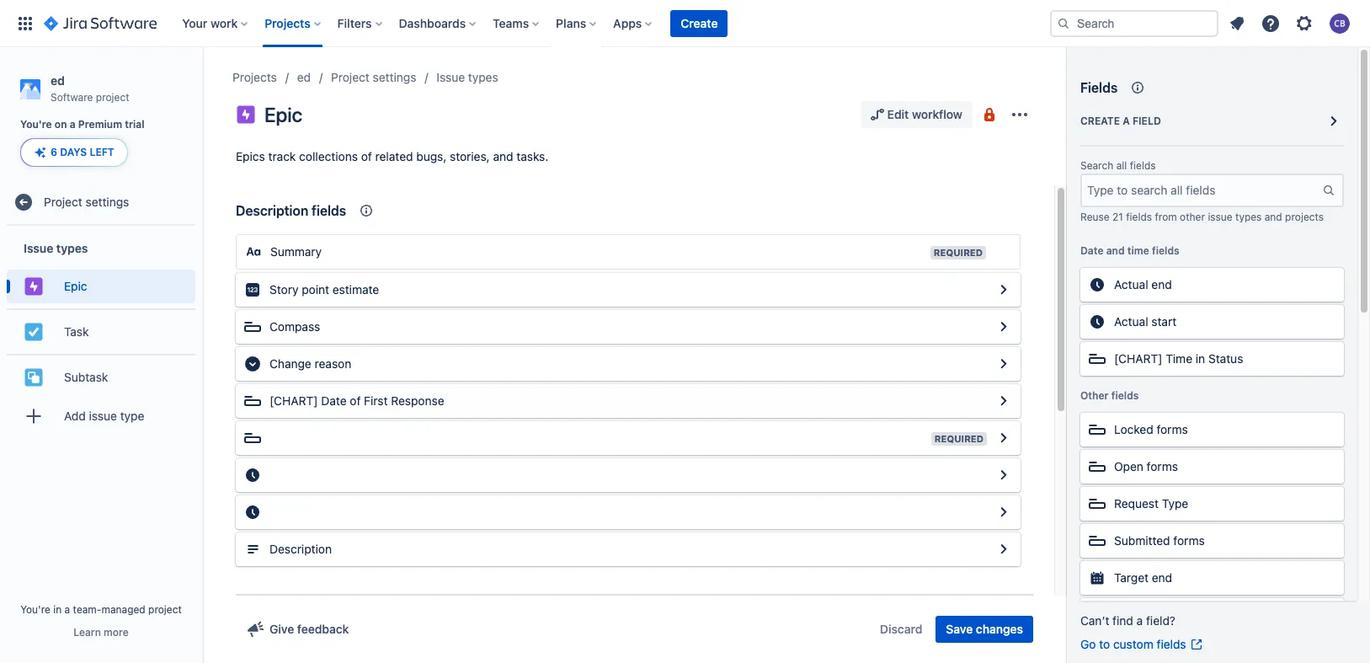 Task type: locate. For each thing, give the bounding box(es) containing it.
in right time
[[1196, 351, 1206, 366]]

1 vertical spatial types
[[1236, 211, 1263, 223]]

[chart] inside [chart] date of first response button
[[270, 393, 318, 408]]

project right managed
[[148, 603, 182, 616]]

open field configuration image inside required button
[[994, 428, 1014, 448]]

your profile and settings image
[[1330, 13, 1351, 33]]

2 horizontal spatial types
[[1236, 211, 1263, 223]]

reuse 21 fields from other issue types and projects
[[1081, 211, 1325, 223]]

forms inside 'button'
[[1174, 533, 1206, 548]]

project down 6 days left popup button
[[44, 195, 82, 209]]

point
[[302, 282, 329, 297]]

open field configuration image inside story point estimate button
[[994, 280, 1014, 300]]

start
[[1152, 314, 1177, 329]]

0 vertical spatial project settings link
[[331, 67, 417, 88]]

description for description fields
[[236, 203, 309, 218]]

0 vertical spatial actual
[[1115, 277, 1149, 292]]

1 vertical spatial issue
[[24, 241, 53, 255]]

and left projects
[[1265, 211, 1283, 223]]

2 vertical spatial open field configuration image
[[994, 539, 1014, 559]]

filters
[[338, 16, 372, 30]]

actual for actual end
[[1115, 277, 1149, 292]]

1 horizontal spatial date
[[1081, 244, 1104, 257]]

discard
[[880, 622, 923, 636]]

0 horizontal spatial issue
[[89, 409, 117, 423]]

0 horizontal spatial epic
[[64, 279, 87, 293]]

1 vertical spatial [chart]
[[270, 393, 318, 408]]

you're left team- in the left bottom of the page
[[20, 603, 50, 616]]

epics track collections of related bugs, stories, and tasks.
[[236, 149, 549, 163]]

0 horizontal spatial project settings
[[44, 195, 129, 209]]

types down the type to search all fields text field
[[1236, 211, 1263, 223]]

request type button
[[1081, 487, 1345, 521]]

2 end from the top
[[1153, 570, 1173, 585]]

projects link
[[233, 67, 277, 88]]

1 end from the top
[[1152, 277, 1173, 292]]

1 vertical spatial forms
[[1147, 459, 1179, 474]]

types up epic group
[[56, 241, 88, 255]]

0 horizontal spatial ed
[[51, 73, 65, 88]]

description for description
[[270, 542, 332, 556]]

apps
[[614, 16, 642, 30]]

fields right 21
[[1127, 211, 1153, 223]]

1 vertical spatial project settings link
[[7, 186, 195, 219]]

fields
[[1131, 159, 1157, 172], [312, 203, 346, 218], [1127, 211, 1153, 223], [1153, 244, 1180, 257], [1112, 389, 1140, 402], [1157, 637, 1187, 651]]

1 vertical spatial projects
[[233, 70, 277, 84]]

0 horizontal spatial project
[[96, 91, 129, 103]]

discard button
[[870, 616, 933, 643]]

end inside actual end button
[[1152, 277, 1173, 292]]

0 vertical spatial [chart]
[[1115, 351, 1163, 366]]

1 vertical spatial project settings
[[44, 195, 129, 209]]

banner
[[0, 0, 1371, 47]]

end right target on the right bottom
[[1153, 570, 1173, 585]]

0 horizontal spatial create
[[681, 16, 718, 30]]

ed up software
[[51, 73, 65, 88]]

1 horizontal spatial ed
[[297, 70, 311, 84]]

create down the fields
[[1081, 115, 1121, 127]]

give feedback
[[270, 622, 349, 636]]

0 vertical spatial in
[[1196, 351, 1206, 366]]

issue right the 'add'
[[89, 409, 117, 423]]

group containing issue types
[[7, 226, 195, 443]]

[chart] inside [chart] time in status button
[[1115, 351, 1163, 366]]

of
[[361, 149, 372, 163], [350, 393, 361, 408]]

actual inside actual start button
[[1115, 314, 1149, 329]]

a left team- in the left bottom of the page
[[65, 603, 70, 616]]

1 open field configuration image from the top
[[994, 317, 1014, 337]]

team-
[[73, 603, 102, 616]]

project settings link
[[331, 67, 417, 88], [7, 186, 195, 219]]

2 vertical spatial types
[[56, 241, 88, 255]]

epic right "issue type icon"
[[265, 103, 302, 126]]

issue types down dashboards popup button
[[437, 70, 499, 84]]

0 vertical spatial projects
[[265, 16, 311, 30]]

projects up ed 'link'
[[265, 16, 311, 30]]

dashboards button
[[394, 10, 483, 37]]

help image
[[1261, 13, 1282, 33]]

2 you're from the top
[[20, 603, 50, 616]]

1 horizontal spatial issue types
[[437, 70, 499, 84]]

1 vertical spatial and
[[1265, 211, 1283, 223]]

field
[[1133, 115, 1162, 127]]

0 horizontal spatial project
[[44, 195, 82, 209]]

1 horizontal spatial in
[[1196, 351, 1206, 366]]

1 vertical spatial in
[[53, 603, 62, 616]]

group
[[7, 226, 195, 443]]

issue types inside group
[[24, 241, 88, 255]]

project
[[331, 70, 370, 84], [44, 195, 82, 209]]

submitted forms
[[1115, 533, 1206, 548]]

0 vertical spatial create
[[681, 16, 718, 30]]

0 vertical spatial open field configuration image
[[994, 317, 1014, 337]]

[chart]
[[1115, 351, 1163, 366], [270, 393, 318, 408]]

open field configuration image inside the description button
[[994, 539, 1014, 559]]

search
[[1081, 159, 1114, 172]]

actual down the date and time fields
[[1115, 277, 1149, 292]]

fields left this link will be opened in a new tab icon
[[1157, 637, 1187, 651]]

projects inside the projects dropdown button
[[265, 16, 311, 30]]

1 you're from the top
[[20, 118, 52, 131]]

forms right open on the right of page
[[1147, 459, 1179, 474]]

date down reason
[[321, 393, 347, 408]]

2 open field configuration image from the top
[[994, 391, 1014, 411]]

project right ed 'link'
[[331, 70, 370, 84]]

project up premium
[[96, 91, 129, 103]]

required
[[934, 247, 983, 258], [935, 433, 984, 444]]

end
[[1152, 277, 1173, 292], [1153, 570, 1173, 585]]

0 vertical spatial required
[[934, 247, 983, 258]]

in
[[1196, 351, 1206, 366], [53, 603, 62, 616]]

0 horizontal spatial date
[[321, 393, 347, 408]]

1 horizontal spatial [chart]
[[1115, 351, 1163, 366]]

projects button
[[260, 10, 327, 37]]

bugs,
[[416, 149, 447, 163]]

end up start
[[1152, 277, 1173, 292]]

1 vertical spatial description
[[270, 542, 332, 556]]

[chart] down actual start
[[1115, 351, 1163, 366]]

add issue type button
[[7, 400, 195, 433]]

target end
[[1115, 570, 1173, 585]]

forms right locked
[[1157, 422, 1189, 436]]

of left related at left
[[361, 149, 372, 163]]

you're for you're on a premium trial
[[20, 118, 52, 131]]

in inside button
[[1196, 351, 1206, 366]]

actual
[[1115, 277, 1149, 292], [1115, 314, 1149, 329]]

a right on
[[70, 118, 76, 131]]

your
[[182, 16, 208, 30]]

time
[[1128, 244, 1150, 257]]

issue
[[437, 70, 465, 84], [24, 241, 53, 255]]

projects up "issue type icon"
[[233, 70, 277, 84]]

open field configuration image inside [chart] date of first response button
[[994, 391, 1014, 411]]

0 vertical spatial project settings
[[331, 70, 417, 84]]

description fields
[[236, 203, 346, 218]]

1 vertical spatial date
[[321, 393, 347, 408]]

2 horizontal spatial and
[[1265, 211, 1283, 223]]

date down reuse
[[1081, 244, 1104, 257]]

0 vertical spatial types
[[468, 70, 499, 84]]

1 actual from the top
[[1115, 277, 1149, 292]]

project settings link down left on the left of page
[[7, 186, 195, 219]]

primary element
[[10, 0, 1051, 47]]

a right find
[[1137, 613, 1144, 628]]

description inside button
[[270, 542, 332, 556]]

open field configuration image for required button
[[994, 428, 1014, 448]]

a
[[1123, 115, 1131, 127], [70, 118, 76, 131], [65, 603, 70, 616], [1137, 613, 1144, 628]]

0 vertical spatial epic
[[265, 103, 302, 126]]

0 vertical spatial end
[[1152, 277, 1173, 292]]

in left team- in the left bottom of the page
[[53, 603, 62, 616]]

0 vertical spatial project
[[96, 91, 129, 103]]

0 vertical spatial date
[[1081, 244, 1104, 257]]

custom
[[1114, 637, 1154, 651]]

of left first
[[350, 393, 361, 408]]

from
[[1156, 211, 1178, 223]]

create inside button
[[681, 16, 718, 30]]

add
[[64, 409, 86, 423]]

0 horizontal spatial issue types
[[24, 241, 88, 255]]

actual left start
[[1115, 314, 1149, 329]]

appswitcher icon image
[[15, 13, 35, 33]]

open field configuration image
[[994, 280, 1014, 300], [994, 354, 1014, 374], [994, 428, 1014, 448], [994, 465, 1014, 485], [994, 502, 1014, 522]]

0 vertical spatial forms
[[1157, 422, 1189, 436]]

1 vertical spatial settings
[[86, 195, 129, 209]]

create right apps dropdown button
[[681, 16, 718, 30]]

1 vertical spatial project
[[148, 603, 182, 616]]

0 horizontal spatial issue
[[24, 241, 53, 255]]

projects
[[1286, 211, 1325, 223]]

ed software project
[[51, 73, 129, 103]]

project settings down 6 days left
[[44, 195, 129, 209]]

task
[[64, 324, 89, 339]]

go to custom fields
[[1081, 637, 1187, 651]]

sidebar navigation image
[[184, 67, 221, 101]]

2 open field configuration image from the top
[[994, 354, 1014, 374]]

2 vertical spatial and
[[1107, 244, 1125, 257]]

2 actual from the top
[[1115, 314, 1149, 329]]

1 horizontal spatial create
[[1081, 115, 1121, 127]]

open field configuration image inside compass button
[[994, 317, 1014, 337]]

locked forms button
[[1081, 413, 1345, 447]]

subtask
[[64, 370, 108, 384]]

forms for submitted forms
[[1174, 533, 1206, 548]]

1 vertical spatial issue types
[[24, 241, 88, 255]]

and left time
[[1107, 244, 1125, 257]]

projects
[[265, 16, 311, 30], [233, 70, 277, 84]]

story
[[270, 282, 299, 297]]

all
[[1117, 159, 1128, 172]]

filters button
[[333, 10, 389, 37]]

trial
[[125, 118, 145, 131]]

actual inside actual end button
[[1115, 277, 1149, 292]]

description up summary on the left
[[236, 203, 309, 218]]

estimate
[[333, 282, 379, 297]]

1 vertical spatial create
[[1081, 115, 1121, 127]]

1 vertical spatial of
[[350, 393, 361, 408]]

types down teams
[[468, 70, 499, 84]]

1 vertical spatial epic
[[64, 279, 87, 293]]

settings image
[[1295, 13, 1315, 33]]

ed link
[[297, 67, 311, 88]]

issue right other
[[1209, 211, 1233, 223]]

project settings down filters dropdown button
[[331, 70, 417, 84]]

0 horizontal spatial settings
[[86, 195, 129, 209]]

0 horizontal spatial and
[[493, 149, 514, 163]]

open field configuration image
[[994, 317, 1014, 337], [994, 391, 1014, 411], [994, 539, 1014, 559]]

open forms
[[1115, 459, 1179, 474]]

1 vertical spatial actual
[[1115, 314, 1149, 329]]

epic
[[265, 103, 302, 126], [64, 279, 87, 293]]

track
[[268, 149, 296, 163]]

1 vertical spatial end
[[1153, 570, 1173, 585]]

1 open field configuration image from the top
[[994, 280, 1014, 300]]

open field configuration image inside change reason button
[[994, 354, 1014, 374]]

0 vertical spatial you're
[[20, 118, 52, 131]]

edit
[[888, 107, 909, 121]]

0 horizontal spatial types
[[56, 241, 88, 255]]

change reason button
[[236, 347, 1021, 381]]

description button
[[236, 533, 1021, 566]]

you're left on
[[20, 118, 52, 131]]

and left tasks.
[[493, 149, 514, 163]]

1 vertical spatial issue
[[89, 409, 117, 423]]

stories,
[[450, 149, 490, 163]]

forms down type
[[1174, 533, 1206, 548]]

edit workflow
[[888, 107, 963, 121]]

1 horizontal spatial project
[[331, 70, 370, 84]]

go
[[1081, 637, 1097, 651]]

1 vertical spatial required
[[935, 433, 984, 444]]

search image
[[1057, 16, 1071, 30]]

issue up epic link at top left
[[24, 241, 53, 255]]

0 vertical spatial description
[[236, 203, 309, 218]]

search all fields
[[1081, 159, 1157, 172]]

jira software image
[[44, 13, 157, 33], [44, 13, 157, 33]]

description
[[236, 203, 309, 218], [270, 542, 332, 556]]

1 horizontal spatial and
[[1107, 244, 1125, 257]]

3 open field configuration image from the top
[[994, 539, 1014, 559]]

2 vertical spatial forms
[[1174, 533, 1206, 548]]

ed
[[297, 70, 311, 84], [51, 73, 65, 88]]

description up give feedback on the left bottom of page
[[270, 542, 332, 556]]

learn more
[[74, 626, 129, 639]]

actual start button
[[1081, 305, 1345, 339]]

issue types link
[[437, 67, 499, 88]]

1 horizontal spatial issue
[[437, 70, 465, 84]]

1 vertical spatial open field configuration image
[[994, 391, 1014, 411]]

story point estimate
[[270, 282, 379, 297]]

1 horizontal spatial project
[[148, 603, 182, 616]]

ed right projects link
[[297, 70, 311, 84]]

create for create
[[681, 16, 718, 30]]

epic up task at the left of page
[[64, 279, 87, 293]]

[chart] down change
[[270, 393, 318, 408]]

ed inside ed software project
[[51, 73, 65, 88]]

project settings
[[331, 70, 417, 84], [44, 195, 129, 209]]

project settings link down filters dropdown button
[[331, 67, 417, 88]]

settings down left on the left of page
[[86, 195, 129, 209]]

restrictions apply image
[[980, 104, 1000, 125]]

issue types up epic link at top left
[[24, 241, 88, 255]]

of inside [chart] date of first response button
[[350, 393, 361, 408]]

teams
[[493, 16, 529, 30]]

1 vertical spatial you're
[[20, 603, 50, 616]]

other
[[1181, 211, 1206, 223]]

other
[[1081, 389, 1109, 402]]

1 horizontal spatial settings
[[373, 70, 417, 84]]

request type
[[1115, 496, 1189, 511]]

1 horizontal spatial issue
[[1209, 211, 1233, 223]]

more information about the context fields image
[[357, 201, 377, 221]]

0 horizontal spatial [chart]
[[270, 393, 318, 408]]

1 horizontal spatial epic
[[265, 103, 302, 126]]

0 vertical spatial and
[[493, 149, 514, 163]]

date inside button
[[321, 393, 347, 408]]

project
[[96, 91, 129, 103], [148, 603, 182, 616]]

end for actual end
[[1152, 277, 1173, 292]]

end inside target end button
[[1153, 570, 1173, 585]]

more options image
[[1010, 104, 1031, 125]]

0 vertical spatial issue types
[[437, 70, 499, 84]]

issue down dashboards popup button
[[437, 70, 465, 84]]

3 open field configuration image from the top
[[994, 428, 1014, 448]]

4 open field configuration image from the top
[[994, 465, 1014, 485]]

compass
[[270, 319, 320, 334]]

0 vertical spatial of
[[361, 149, 372, 163]]

issue types
[[437, 70, 499, 84], [24, 241, 88, 255]]

[chart] date of first response
[[270, 393, 445, 408]]

project inside ed software project
[[96, 91, 129, 103]]

open field configuration image for story point estimate button
[[994, 280, 1014, 300]]

settings down filters dropdown button
[[373, 70, 417, 84]]

a for can't find a field?
[[1137, 613, 1144, 628]]



Task type: vqa. For each thing, say whether or not it's contained in the screenshot.
'Help' image
yes



Task type: describe. For each thing, give the bounding box(es) containing it.
forms for open forms
[[1147, 459, 1179, 474]]

collections
[[299, 149, 358, 163]]

subtask link
[[7, 361, 195, 395]]

plans button
[[551, 10, 603, 37]]

workflow
[[913, 107, 963, 121]]

dashboards
[[399, 16, 466, 30]]

work
[[211, 16, 238, 30]]

more information about the fields image
[[1128, 78, 1149, 98]]

compass button
[[236, 310, 1021, 344]]

required inside button
[[935, 433, 984, 444]]

actual for actual start
[[1115, 314, 1149, 329]]

fields
[[1081, 80, 1118, 95]]

save changes
[[947, 622, 1024, 636]]

a for you're in a team-managed project
[[65, 603, 70, 616]]

open field configuration image for description
[[994, 539, 1014, 559]]

6
[[51, 146, 57, 159]]

give
[[270, 622, 294, 636]]

and for projects
[[1265, 211, 1283, 223]]

create for create a field
[[1081, 115, 1121, 127]]

can't find a field?
[[1081, 613, 1176, 628]]

epics
[[236, 149, 265, 163]]

days
[[60, 146, 87, 159]]

[chart] for [chart] date of first response
[[270, 393, 318, 408]]

0 vertical spatial issue
[[437, 70, 465, 84]]

target end button
[[1081, 561, 1345, 595]]

other fields
[[1081, 389, 1140, 402]]

locked forms
[[1115, 422, 1189, 436]]

ed for ed software project
[[51, 73, 65, 88]]

fields right all at the right top of page
[[1131, 159, 1157, 172]]

changes
[[976, 622, 1024, 636]]

type
[[1163, 496, 1189, 511]]

ed for ed
[[297, 70, 311, 84]]

projects for projects link
[[233, 70, 277, 84]]

issue type icon image
[[236, 104, 256, 125]]

open field configuration image for change reason button
[[994, 354, 1014, 374]]

create a field
[[1081, 115, 1162, 127]]

0 vertical spatial issue
[[1209, 211, 1233, 223]]

epic link
[[7, 270, 195, 304]]

learn
[[74, 626, 101, 639]]

actual start
[[1115, 314, 1177, 329]]

left
[[90, 146, 114, 159]]

can't
[[1081, 613, 1110, 628]]

issue inside add issue type button
[[89, 409, 117, 423]]

fields right time
[[1153, 244, 1180, 257]]

1 horizontal spatial types
[[468, 70, 499, 84]]

teams button
[[488, 10, 546, 37]]

[chart] time in status
[[1115, 351, 1244, 366]]

submitted
[[1115, 533, 1171, 548]]

epic inside group
[[64, 279, 87, 293]]

your work
[[182, 16, 238, 30]]

0 vertical spatial settings
[[373, 70, 417, 84]]

epic group
[[7, 265, 195, 309]]

you're on a premium trial
[[20, 118, 145, 131]]

notifications image
[[1228, 13, 1248, 33]]

plans
[[556, 16, 587, 30]]

on
[[55, 118, 67, 131]]

save
[[947, 622, 973, 636]]

save changes button
[[936, 616, 1034, 643]]

0 vertical spatial project
[[331, 70, 370, 84]]

[chart] time in status button
[[1081, 342, 1345, 376]]

first
[[364, 393, 388, 408]]

banner containing your work
[[0, 0, 1371, 47]]

fields left more information about the context fields icon
[[312, 203, 346, 218]]

tasks.
[[517, 149, 549, 163]]

add issue type image
[[24, 406, 44, 427]]

you're for you're in a team-managed project
[[20, 603, 50, 616]]

open
[[1115, 459, 1144, 474]]

go to custom fields link
[[1081, 636, 1204, 653]]

open field configuration image for [chart] date of first response
[[994, 391, 1014, 411]]

create button
[[671, 10, 728, 37]]

issue types for group containing issue types
[[24, 241, 88, 255]]

21
[[1113, 211, 1124, 223]]

and for tasks.
[[493, 149, 514, 163]]

fields right other
[[1112, 389, 1140, 402]]

[chart] for [chart] time in status
[[1115, 351, 1163, 366]]

required button
[[236, 421, 1021, 455]]

field?
[[1147, 613, 1176, 628]]

actual end
[[1115, 277, 1173, 292]]

projects for the projects dropdown button
[[265, 16, 311, 30]]

fields inside go to custom fields link
[[1157, 637, 1187, 651]]

end for target end
[[1153, 570, 1173, 585]]

target
[[1115, 570, 1149, 585]]

summary
[[270, 244, 322, 259]]

1 horizontal spatial project settings link
[[331, 67, 417, 88]]

this link will be opened in a new tab image
[[1190, 638, 1204, 651]]

project settings inside project settings link
[[44, 195, 129, 209]]

a for you're on a premium trial
[[70, 118, 76, 131]]

5 open field configuration image from the top
[[994, 502, 1014, 522]]

find
[[1113, 613, 1134, 628]]

submitted forms button
[[1081, 524, 1345, 558]]

Type to search all fields text field
[[1083, 175, 1323, 206]]

6 days left button
[[21, 139, 127, 166]]

[chart] date of first response button
[[236, 384, 1021, 418]]

0 horizontal spatial in
[[53, 603, 62, 616]]

managed
[[101, 603, 146, 616]]

forms for locked forms
[[1157, 422, 1189, 436]]

issue types for issue types link
[[437, 70, 499, 84]]

more
[[104, 626, 129, 639]]

give feedback button
[[236, 616, 359, 643]]

apps button
[[608, 10, 659, 37]]

0 horizontal spatial project settings link
[[7, 186, 195, 219]]

open forms button
[[1081, 450, 1345, 484]]

related
[[375, 149, 413, 163]]

change
[[270, 356, 312, 371]]

open field configuration image for compass
[[994, 317, 1014, 337]]

feedback
[[297, 622, 349, 636]]

6 days left
[[51, 146, 114, 159]]

1 vertical spatial project
[[44, 195, 82, 209]]

status
[[1209, 351, 1244, 366]]

Search field
[[1051, 10, 1219, 37]]

a left field at the right
[[1123, 115, 1131, 127]]

reuse
[[1081, 211, 1110, 223]]

response
[[391, 393, 445, 408]]

to
[[1100, 637, 1111, 651]]

1 horizontal spatial project settings
[[331, 70, 417, 84]]



